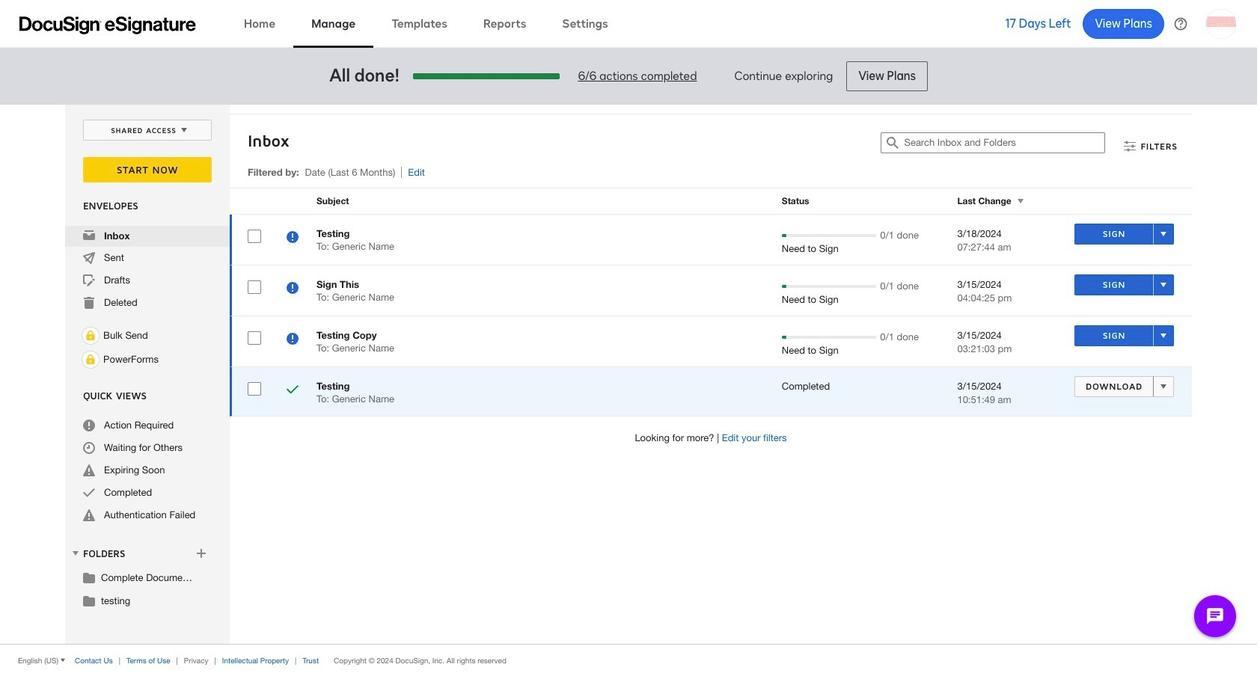 Task type: locate. For each thing, give the bounding box(es) containing it.
0 vertical spatial folder image
[[83, 572, 95, 584]]

need to sign image
[[287, 231, 299, 245], [287, 282, 299, 296]]

2 need to sign image from the top
[[287, 282, 299, 296]]

secondary navigation region
[[65, 105, 1196, 644]]

completed image
[[83, 487, 95, 499]]

your uploaded profile image image
[[1206, 9, 1236, 39]]

0 vertical spatial need to sign image
[[287, 231, 299, 245]]

1 vertical spatial need to sign image
[[287, 282, 299, 296]]

1 vertical spatial folder image
[[83, 595, 95, 607]]

folder image
[[83, 572, 95, 584], [83, 595, 95, 607]]

view folders image
[[70, 548, 82, 560]]

need to sign image
[[287, 333, 299, 347]]

alert image
[[83, 510, 95, 522]]

trash image
[[83, 297, 95, 309]]



Task type: vqa. For each thing, say whether or not it's contained in the screenshot.
'More Info' region
yes



Task type: describe. For each thing, give the bounding box(es) containing it.
more info region
[[0, 644, 1257, 677]]

sent image
[[83, 252, 95, 264]]

lock image
[[82, 351, 100, 369]]

draft image
[[83, 275, 95, 287]]

completed image
[[287, 384, 299, 398]]

clock image
[[83, 442, 95, 454]]

Search Inbox and Folders text field
[[904, 133, 1105, 153]]

inbox image
[[83, 230, 95, 242]]

lock image
[[82, 327, 100, 345]]

alert image
[[83, 465, 95, 477]]

docusign esignature image
[[19, 16, 196, 34]]

1 need to sign image from the top
[[287, 231, 299, 245]]

action required image
[[83, 420, 95, 432]]

1 folder image from the top
[[83, 572, 95, 584]]

2 folder image from the top
[[83, 595, 95, 607]]



